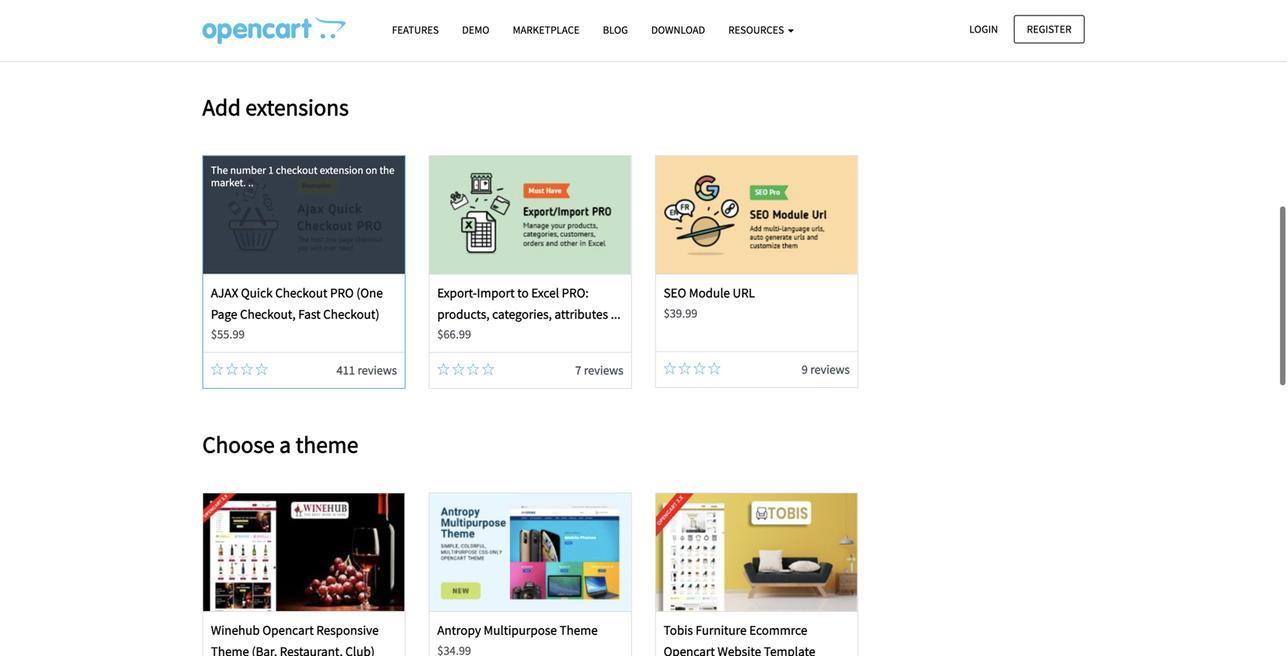 Task type: locate. For each thing, give the bounding box(es) containing it.
...
[[611, 306, 621, 322]]

tobis furniture ecommrce opencart website template image
[[657, 494, 858, 611]]

1 vertical spatial theme
[[211, 643, 249, 656]]

pro
[[330, 285, 354, 301]]

the
[[380, 163, 395, 177]]

marketplace
[[513, 23, 580, 37]]

star light o image
[[694, 362, 706, 375], [211, 363, 223, 375], [226, 363, 238, 375], [256, 363, 268, 375], [438, 363, 450, 375], [467, 363, 480, 375]]

register link
[[1014, 15, 1085, 43]]

0 vertical spatial theme
[[560, 622, 598, 638]]

blog link
[[592, 16, 640, 43]]

star light o image
[[664, 362, 677, 375], [679, 362, 691, 375], [709, 362, 721, 375], [241, 363, 253, 375], [452, 363, 465, 375], [482, 363, 495, 375]]

opencart up restaurant,
[[263, 622, 314, 638]]

ajax quick checkout pro (one page checkout, fast checkout) image
[[203, 156, 405, 274]]

1 horizontal spatial opencart
[[664, 643, 715, 656]]

opencart
[[263, 622, 314, 638], [664, 643, 715, 656]]

..
[[248, 176, 254, 189]]

a
[[280, 430, 291, 459]]

winehub opencart responsive theme (bar, restaurant, club)
[[211, 622, 379, 656]]

club)
[[346, 643, 375, 656]]

excel
[[532, 285, 560, 301]]

antropy multipurpose theme link
[[438, 622, 598, 638]]

seo
[[664, 285, 687, 301]]

0 horizontal spatial theme
[[211, 643, 249, 656]]

import
[[477, 285, 515, 301]]

opencart down tobis
[[664, 643, 715, 656]]

reviews for export-import to excel pro: products, categories, attributes ...
[[584, 363, 624, 378]]

page
[[211, 306, 238, 322]]

login link
[[957, 15, 1012, 43]]

tobis furniture ecommrce opencart website template
[[664, 622, 816, 656]]

to
[[518, 285, 529, 301]]

tobis
[[664, 622, 693, 638]]

export-import to excel pro: products, categories, attributes ... image
[[430, 156, 631, 274]]

demo link
[[451, 16, 501, 43]]

411 reviews
[[337, 363, 397, 378]]

0 vertical spatial opencart
[[263, 622, 314, 638]]

9 reviews
[[802, 362, 850, 377]]

choose
[[203, 430, 275, 459]]

theme inside winehub opencart responsive theme (bar, restaurant, club)
[[211, 643, 249, 656]]

reviews right the 411
[[358, 363, 397, 378]]

0 horizontal spatial opencart
[[263, 622, 314, 638]]

ajax quick checkout pro (one page checkout, fast checkout) $55.99
[[211, 285, 383, 342]]

2 horizontal spatial reviews
[[811, 362, 850, 377]]

reviews right 7
[[584, 363, 624, 378]]

quick
[[241, 285, 273, 301]]

opencart inside winehub opencart responsive theme (bar, restaurant, club)
[[263, 622, 314, 638]]

reviews
[[811, 362, 850, 377], [358, 363, 397, 378], [584, 363, 624, 378]]

theme down winehub
[[211, 643, 249, 656]]

1 vertical spatial opencart
[[664, 643, 715, 656]]

7
[[576, 363, 582, 378]]

checkout
[[276, 163, 318, 177]]

multipurpose
[[484, 622, 557, 638]]

ecommrce
[[750, 622, 808, 638]]

reviews right the 9 in the bottom of the page
[[811, 362, 850, 377]]

url
[[733, 285, 756, 301]]

download
[[652, 23, 706, 37]]

winehub opencart responsive theme (bar, restaurant, club) image
[[203, 494, 405, 611]]

checkout,
[[240, 306, 296, 322]]

on
[[366, 163, 378, 177]]

number
[[230, 163, 266, 177]]

1
[[268, 163, 274, 177]]

blog
[[603, 23, 628, 37]]

features
[[392, 23, 439, 37]]

winehub opencart responsive theme (bar, restaurant, club) link
[[211, 622, 379, 656]]

ajax
[[211, 285, 239, 301]]

1 horizontal spatial theme
[[560, 622, 598, 638]]

theme right multipurpose
[[560, 622, 598, 638]]

the number 1 checkout extension on the market. ..
[[211, 163, 395, 189]]

export-import to excel pro: products, categories, attributes ... $66.99
[[438, 285, 621, 342]]

0 horizontal spatial reviews
[[358, 363, 397, 378]]

theme
[[560, 622, 598, 638], [211, 643, 249, 656]]

1 horizontal spatial reviews
[[584, 363, 624, 378]]



Task type: describe. For each thing, give the bounding box(es) containing it.
add extensions
[[203, 93, 349, 122]]

export-
[[438, 285, 477, 301]]

login
[[970, 22, 999, 36]]

(one
[[357, 285, 383, 301]]

features link
[[381, 16, 451, 43]]

ajax quick checkout pro (one page checkout, fast checkout) link
[[211, 285, 383, 322]]

module
[[689, 285, 731, 301]]

opencart inside tobis furniture ecommrce opencart website template
[[664, 643, 715, 656]]

export-import to excel pro: products, categories, attributes ... link
[[438, 285, 621, 322]]

marketplace link
[[501, 16, 592, 43]]

$66.99
[[438, 326, 471, 342]]

(bar,
[[252, 643, 277, 656]]

seo module url $39.99
[[664, 285, 756, 321]]

reviews for seo module url
[[811, 362, 850, 377]]

7 reviews
[[576, 363, 624, 378]]

attributes
[[555, 306, 609, 322]]

resources link
[[717, 16, 806, 43]]

seo module url link
[[664, 285, 756, 301]]

add
[[203, 93, 241, 122]]

opencart - downloads image
[[203, 16, 346, 44]]

extension
[[320, 163, 364, 177]]

theme
[[296, 430, 359, 459]]

categories,
[[493, 306, 552, 322]]

market.
[[211, 176, 246, 189]]

antropy
[[438, 622, 481, 638]]

download link
[[640, 16, 717, 43]]

demo
[[462, 23, 490, 37]]

responsive
[[317, 622, 379, 638]]

furniture
[[696, 622, 747, 638]]

antropy multipurpose theme
[[438, 622, 598, 638]]

checkout
[[275, 285, 328, 301]]

the
[[211, 163, 228, 177]]

seo module url image
[[657, 156, 858, 274]]

antropy multipurpose theme image
[[430, 494, 631, 611]]

products,
[[438, 306, 490, 322]]

pro:
[[562, 285, 589, 301]]

$39.99
[[664, 305, 698, 321]]

choose a theme
[[203, 430, 359, 459]]

register
[[1028, 22, 1072, 36]]

resources
[[729, 23, 787, 37]]

winehub
[[211, 622, 260, 638]]

9
[[802, 362, 808, 377]]

template
[[764, 643, 816, 656]]

411
[[337, 363, 355, 378]]

restaurant,
[[280, 643, 343, 656]]

$55.99
[[211, 326, 245, 342]]

checkout)
[[323, 306, 380, 322]]

website
[[718, 643, 762, 656]]

extensions
[[246, 93, 349, 122]]

reviews for ajax quick checkout pro (one page checkout, fast checkout)
[[358, 363, 397, 378]]

tobis furniture ecommrce opencart website template link
[[664, 622, 816, 656]]

fast
[[298, 306, 321, 322]]

the number 1 checkout extension on the market. .. link
[[203, 156, 405, 274]]



Task type: vqa. For each thing, say whether or not it's contained in the screenshot.
"Module"
yes



